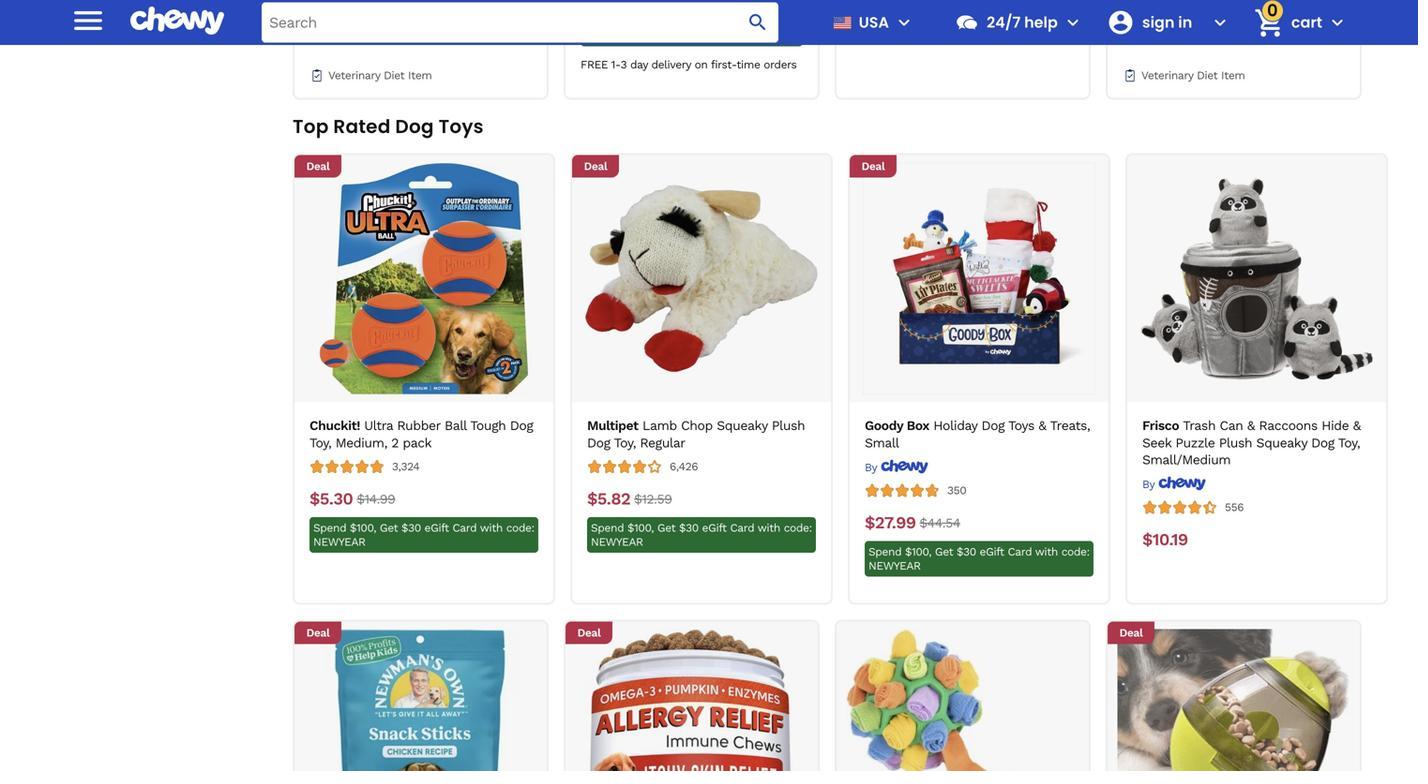 Task type: locate. For each thing, give the bounding box(es) containing it.
with
[[751, 15, 774, 28], [480, 522, 503, 535], [758, 522, 780, 535], [1035, 546, 1058, 559]]

$12.59
[[634, 492, 672, 507]]

6,426
[[670, 460, 698, 474]]

list
[[293, 154, 1388, 605]]

diet down account menu image
[[1197, 69, 1218, 82]]

dog right holiday
[[982, 419, 1005, 434]]

1 vertical spatial toys
[[1008, 419, 1035, 434]]

with for $5.30
[[480, 522, 503, 535]]

code:
[[584, 29, 613, 42], [506, 522, 534, 535], [784, 522, 812, 535], [1061, 546, 1090, 559]]

small/medium
[[1142, 452, 1231, 468]]

item
[[408, 69, 432, 82], [1221, 69, 1245, 82]]

0 horizontal spatial delivery
[[380, 11, 420, 25]]

multipet lamb chop squeaky plush dog toy, regular image
[[585, 163, 818, 396]]

3
[[349, 11, 356, 25], [892, 11, 898, 25], [621, 58, 627, 72]]

$10.19 text field
[[1142, 530, 1188, 551]]

1 horizontal spatial chewy image
[[1158, 476, 1206, 491]]

veterinary diet item up top rated dog toys
[[328, 69, 432, 82]]

plush right the chop
[[772, 419, 805, 434]]

1 horizontal spatial &
[[1247, 419, 1255, 434]]

egift
[[696, 15, 720, 28], [424, 522, 449, 535], [702, 522, 727, 535], [980, 546, 1004, 559]]

$30
[[673, 15, 692, 28], [401, 522, 421, 535], [679, 522, 699, 535], [957, 546, 976, 559]]

cart menu image
[[1326, 11, 1349, 34]]

& left treats,
[[1039, 419, 1046, 434]]

1 horizontal spatial on
[[695, 58, 708, 72]]

ultra
[[364, 419, 393, 434]]

0 horizontal spatial veterinary
[[328, 69, 380, 82]]

day
[[359, 11, 377, 25], [901, 11, 919, 25], [630, 58, 648, 72]]

deal for "strellalab anti itch allergy relief omega dog chews, 120 count" image
[[577, 627, 601, 640]]

toy, inside the ultra rubber ball tough dog toy, medium, 2 pack
[[310, 435, 331, 451]]

card
[[724, 15, 748, 28], [453, 522, 477, 535], [730, 522, 754, 535], [1008, 546, 1032, 559]]

24/7 help link
[[947, 0, 1058, 45]]

by down 'seek'
[[1142, 478, 1155, 491]]

1 horizontal spatial toys
[[1008, 419, 1035, 434]]

diet
[[384, 69, 405, 82], [1197, 69, 1218, 82]]

ball
[[445, 419, 467, 434]]

1 horizontal spatial plush
[[1219, 435, 1252, 451]]

newman's own snack sticks chicken recipe grain-free dog treats, 5-oz bag image
[[304, 630, 537, 772]]

medium,
[[336, 435, 387, 451]]

veterinary diet item down "in" on the top right
[[1142, 69, 1245, 82]]

goody box
[[865, 419, 929, 434]]

get
[[651, 15, 669, 28], [380, 522, 398, 535], [657, 522, 676, 535], [935, 546, 953, 559]]

0 horizontal spatial by
[[865, 461, 877, 474]]

0 horizontal spatial 1-
[[340, 11, 349, 25]]

0 vertical spatial toys
[[439, 114, 484, 140]]

deal
[[306, 160, 330, 173], [584, 160, 607, 173], [862, 160, 885, 173], [306, 627, 330, 640], [577, 627, 601, 640], [1120, 627, 1143, 640]]

& inside the holiday dog toys & treats, small
[[1039, 419, 1046, 434]]

2 diet from the left
[[1197, 69, 1218, 82]]

556
[[1225, 501, 1244, 514]]

by down small
[[865, 461, 877, 474]]

spend
[[584, 15, 617, 28], [313, 522, 346, 535], [591, 522, 624, 535], [869, 546, 902, 559]]

3 toy, from the left
[[1338, 435, 1360, 451]]

menu image
[[69, 2, 107, 39], [893, 11, 915, 34]]

time
[[466, 11, 489, 25], [1008, 11, 1031, 25], [737, 58, 760, 72]]

0 horizontal spatial menu image
[[69, 2, 107, 39]]

0 horizontal spatial plush
[[772, 419, 805, 434]]

1 veterinary diet item from the left
[[328, 69, 432, 82]]

2 horizontal spatial free
[[852, 11, 879, 25]]

&
[[1039, 419, 1046, 434], [1247, 419, 1255, 434], [1353, 419, 1361, 434]]

$30 down 6,426
[[679, 522, 699, 535]]

0 horizontal spatial diet
[[384, 69, 405, 82]]

squeaky right the chop
[[717, 419, 768, 434]]

1 horizontal spatial squeaky
[[1256, 435, 1307, 451]]

0 horizontal spatial chewy image
[[881, 459, 928, 474]]

newyear for $5.82
[[591, 536, 643, 549]]

0 vertical spatial by
[[865, 461, 877, 474]]

item down account menu image
[[1221, 69, 1245, 82]]

orders
[[493, 11, 526, 25], [1035, 11, 1068, 25], [764, 58, 797, 72]]

2 horizontal spatial toy,
[[1338, 435, 1360, 451]]

account menu image
[[1209, 11, 1231, 34]]

& right can
[[1247, 419, 1255, 434]]

0 horizontal spatial squeaky
[[717, 419, 768, 434]]

toy, down chuckit!
[[310, 435, 331, 451]]

first-
[[440, 11, 466, 25], [982, 11, 1008, 25], [711, 58, 737, 72]]

dog inside lamb chop squeaky plush dog toy, regular
[[587, 435, 610, 451]]

1 vertical spatial plush
[[1219, 435, 1252, 451]]

& right the hide
[[1353, 419, 1361, 434]]

top
[[293, 114, 329, 140]]

newyear
[[616, 29, 668, 42], [313, 536, 365, 549], [591, 536, 643, 549], [869, 560, 921, 573]]

dog
[[395, 114, 434, 140], [510, 419, 533, 434], [982, 419, 1005, 434], [587, 435, 610, 451], [1311, 435, 1335, 451]]

free
[[310, 11, 337, 25], [852, 11, 879, 25], [581, 58, 608, 72]]

help
[[1024, 12, 1058, 33]]

plush down can
[[1219, 435, 1252, 451]]

sign
[[1142, 12, 1175, 33]]

2
[[391, 435, 399, 451]]

0 vertical spatial chewy image
[[881, 459, 928, 474]]

0 horizontal spatial free 1-3 day delivery on first-time orders
[[310, 11, 526, 25]]

$5.30
[[310, 489, 353, 509]]

1 diet from the left
[[384, 69, 405, 82]]

2 toy, from the left
[[614, 435, 636, 451]]

1 toy, from the left
[[310, 435, 331, 451]]

1 horizontal spatial diet image
[[1123, 68, 1138, 83]]

frisco
[[1142, 419, 1179, 434]]

toy, down the hide
[[1338, 435, 1360, 451]]

0 horizontal spatial diet image
[[310, 68, 325, 83]]

diet image down sign in link
[[1123, 68, 1138, 83]]

0 horizontal spatial orders
[[493, 11, 526, 25]]

help menu image
[[1062, 11, 1084, 34]]

0 vertical spatial plush
[[772, 419, 805, 434]]

1 horizontal spatial veterinary diet item
[[1142, 69, 1245, 82]]

$14.99 text field
[[357, 489, 395, 510]]

$100, for $5.82
[[627, 522, 654, 535]]

24/7
[[987, 12, 1021, 33]]

egift for $27.99
[[980, 546, 1004, 559]]

2 horizontal spatial &
[[1353, 419, 1361, 434]]

$12.59 text field
[[634, 489, 672, 510]]

$100,
[[621, 15, 647, 28], [350, 522, 376, 535], [627, 522, 654, 535], [905, 546, 932, 559]]

by
[[865, 461, 877, 474], [1142, 478, 1155, 491]]

0 vertical spatial squeaky
[[717, 419, 768, 434]]

holiday dog toys & treats, small
[[865, 419, 1090, 451]]

$30 down 3,324
[[401, 522, 421, 535]]

veterinary down sign in
[[1142, 69, 1193, 82]]

diet image up top
[[310, 68, 325, 83]]

1 horizontal spatial diet
[[1197, 69, 1218, 82]]

1 horizontal spatial orders
[[764, 58, 797, 72]]

dog down the hide
[[1311, 435, 1335, 451]]

1 horizontal spatial menu image
[[893, 11, 915, 34]]

toys
[[439, 114, 484, 140], [1008, 419, 1035, 434]]

usa button
[[825, 0, 915, 45]]

1 item from the left
[[408, 69, 432, 82]]

goody box holiday dog toys & treats, small image
[[863, 163, 1096, 396]]

2 horizontal spatial free 1-3 day delivery on first-time orders
[[852, 11, 1068, 25]]

items image
[[1252, 6, 1285, 39]]

squeaky down raccoons
[[1256, 435, 1307, 451]]

$30 down $44.54 text box
[[957, 546, 976, 559]]

can
[[1220, 419, 1243, 434]]

code: for $27.99
[[1061, 546, 1090, 559]]

0 horizontal spatial toy,
[[310, 435, 331, 451]]

toy,
[[310, 435, 331, 451], [614, 435, 636, 451], [1338, 435, 1360, 451]]

2 veterinary diet item from the left
[[1142, 69, 1245, 82]]

plush inside trash can & raccoons hide & seek puzzle plush squeaky dog toy, small/medium
[[1219, 435, 1252, 451]]

toy, down multipet
[[614, 435, 636, 451]]

diet up top rated dog toys
[[384, 69, 405, 82]]

Product search field
[[262, 2, 778, 43]]

by for holiday dog toys & treats, small
[[865, 461, 877, 474]]

2 item from the left
[[1221, 69, 1245, 82]]

1 vertical spatial chewy image
[[1158, 476, 1206, 491]]

0 horizontal spatial toys
[[439, 114, 484, 140]]

0 horizontal spatial veterinary diet item
[[328, 69, 432, 82]]

toy, inside lamb chop squeaky plush dog toy, regular
[[614, 435, 636, 451]]

chewy image down small/medium
[[1158, 476, 1206, 491]]

1 horizontal spatial 3
[[621, 58, 627, 72]]

holiday
[[934, 419, 977, 434]]

None text field
[[581, 0, 634, 4]]

lamb
[[643, 419, 677, 434]]

item up top rated dog toys
[[408, 69, 432, 82]]

dog down multipet
[[587, 435, 610, 451]]

1-
[[340, 11, 349, 25], [882, 11, 892, 25], [611, 58, 621, 72]]

chewy image
[[881, 459, 928, 474], [1158, 476, 1206, 491]]

None text field
[[310, 0, 363, 4]]

dog right tough
[[510, 419, 533, 434]]

2 horizontal spatial on
[[966, 11, 979, 25]]

$14.99
[[357, 492, 395, 507]]

strellalab anti itch allergy relief omega dog chews, 120 count image
[[575, 630, 808, 772]]

0 horizontal spatial &
[[1039, 419, 1046, 434]]

usa
[[859, 12, 889, 33]]

$30 for $27.99
[[957, 546, 976, 559]]

$44.54
[[920, 516, 960, 531]]

deal for goody box holiday dog toys & treats, small image
[[862, 160, 885, 173]]

get for $5.82
[[657, 522, 676, 535]]

cart link
[[1246, 0, 1323, 45]]

rated
[[333, 114, 391, 140]]

diet image
[[310, 68, 325, 83], [1123, 68, 1138, 83]]

get for $27.99
[[935, 546, 953, 559]]

frisco trash can & raccoons hide & seek puzzle plush squeaky dog toy, small/medium image
[[1141, 163, 1373, 396]]

menu image right usa
[[893, 11, 915, 34]]

hide
[[1322, 419, 1349, 434]]

2 horizontal spatial delivery
[[922, 11, 962, 25]]

delivery
[[380, 11, 420, 25], [922, 11, 962, 25], [651, 58, 691, 72]]

dog right 'rated'
[[395, 114, 434, 140]]

toys inside the holiday dog toys & treats, small
[[1008, 419, 1035, 434]]

spend $100, get $30 egift card with code: newyear
[[584, 15, 774, 42], [313, 522, 534, 549], [591, 522, 812, 549], [869, 546, 1090, 573]]

plush
[[772, 419, 805, 434], [1219, 435, 1252, 451]]

350
[[947, 484, 966, 497]]

1 horizontal spatial toy,
[[614, 435, 636, 451]]

newyear for $5.30
[[313, 536, 365, 549]]

2 horizontal spatial 3
[[892, 11, 898, 25]]

veterinary diet item
[[328, 69, 432, 82], [1142, 69, 1245, 82]]

deal for multipet lamb chop squeaky plush dog toy, regular image
[[584, 160, 607, 173]]

$44.54 text field
[[920, 513, 960, 534]]

goody
[[865, 419, 903, 434]]

1 vertical spatial squeaky
[[1256, 435, 1307, 451]]

1 horizontal spatial by
[[1142, 478, 1155, 491]]

sungrow boredom & separation anxiety relief stimulation treat dispensing cat & dog toy image
[[1118, 630, 1350, 772]]

toy, inside trash can & raccoons hide & seek puzzle plush squeaky dog toy, small/medium
[[1338, 435, 1360, 451]]

squeaky
[[717, 419, 768, 434], [1256, 435, 1307, 451]]

on
[[424, 11, 437, 25], [966, 11, 979, 25], [695, 58, 708, 72]]

veterinary diet item for second diet image from the right
[[328, 69, 432, 82]]

small
[[865, 435, 899, 451]]

$30 for $5.82
[[679, 522, 699, 535]]

tough
[[470, 419, 506, 434]]

spend $100, get $30 egift card with code: newyear for $27.99
[[869, 546, 1090, 573]]

$5.82 text field
[[587, 489, 630, 510]]

lamb chop squeaky plush dog toy, regular
[[587, 419, 805, 451]]

veterinary up 'rated'
[[328, 69, 380, 82]]

1 vertical spatial by
[[1142, 478, 1155, 491]]

veterinary
[[328, 69, 380, 82], [1142, 69, 1193, 82]]

free 1-3 day delivery on first-time orders
[[310, 11, 526, 25], [852, 11, 1068, 25], [581, 58, 797, 72]]

chewy image down small
[[881, 459, 928, 474]]

1 & from the left
[[1039, 419, 1046, 434]]

menu image left "chewy home" image at the left
[[69, 2, 107, 39]]

0 horizontal spatial item
[[408, 69, 432, 82]]

1 horizontal spatial item
[[1221, 69, 1245, 82]]

$27.99 text field
[[865, 513, 916, 534]]

$30 for $5.30
[[401, 522, 421, 535]]

1 horizontal spatial veterinary
[[1142, 69, 1193, 82]]



Task type: vqa. For each thing, say whether or not it's contained in the screenshot.
Experts on the top right of the page
no



Task type: describe. For each thing, give the bounding box(es) containing it.
squeaky inside trash can & raccoons hide & seek puzzle plush squeaky dog toy, small/medium
[[1256, 435, 1307, 451]]

2 horizontal spatial first-
[[982, 11, 1008, 25]]

submit search image
[[747, 11, 769, 34]]

egift for $5.82
[[702, 522, 727, 535]]

1 horizontal spatial delivery
[[651, 58, 691, 72]]

1 diet image from the left
[[310, 68, 325, 83]]

raccoons
[[1259, 419, 1318, 434]]

toy, for $5.82
[[614, 435, 636, 451]]

0 horizontal spatial first-
[[440, 11, 466, 25]]

dog inside the holiday dog toys & treats, small
[[982, 419, 1005, 434]]

chewy home image
[[130, 0, 224, 42]]

chop
[[681, 419, 713, 434]]

2 & from the left
[[1247, 419, 1255, 434]]

veterinary diet item for first diet image from right
[[1142, 69, 1245, 82]]

item for first diet image from right
[[1221, 69, 1245, 82]]

squeaky inside lamb chop squeaky plush dog toy, regular
[[717, 419, 768, 434]]

with for $5.82
[[758, 522, 780, 535]]

chewy image for trash can & raccoons hide & seek puzzle plush squeaky dog toy, small/medium
[[1158, 476, 1206, 491]]

spend for $5.30
[[313, 522, 346, 535]]

get for $5.30
[[380, 522, 398, 535]]

cart
[[1291, 12, 1323, 33]]

2 veterinary from the left
[[1142, 69, 1193, 82]]

deal for newman's own snack sticks chicken recipe grain-free dog treats, 5-oz bag image on the left of the page
[[306, 627, 330, 640]]

trash can & raccoons hide & seek puzzle plush squeaky dog toy, small/medium
[[1142, 419, 1361, 468]]

$27.99 $44.54
[[865, 513, 960, 533]]

24/7 help
[[987, 12, 1058, 33]]

$10.19
[[1142, 530, 1188, 550]]

newyear for $27.99
[[869, 560, 921, 573]]

deal for chuckit! ultra rubber ball tough dog toy, medium, 2 pack image
[[306, 160, 330, 173]]

code: for $5.82
[[784, 522, 812, 535]]

treats,
[[1050, 419, 1090, 434]]

spend $100, get $30 egift card with code: newyear for $5.82
[[591, 522, 812, 549]]

menu image inside usa dropdown button
[[893, 11, 915, 34]]

seek
[[1142, 435, 1172, 451]]

1 horizontal spatial free 1-3 day delivery on first-time orders
[[581, 58, 797, 72]]

sign in
[[1142, 12, 1192, 33]]

multipet
[[587, 419, 638, 434]]

item for second diet image from the right
[[408, 69, 432, 82]]

ultra rubber ball tough dog toy, medium, 2 pack
[[310, 419, 533, 451]]

2 horizontal spatial 1-
[[882, 11, 892, 25]]

Search text field
[[262, 2, 778, 43]]

toy, for $5.30
[[310, 435, 331, 451]]

2 horizontal spatial orders
[[1035, 11, 1068, 25]]

rubber
[[397, 419, 440, 434]]

chewy support image
[[955, 10, 979, 35]]

card for $5.30
[[453, 522, 477, 535]]

chuckit!
[[310, 419, 360, 434]]

0 horizontal spatial free
[[310, 11, 337, 25]]

$5.30 $14.99
[[310, 489, 395, 509]]

regular
[[640, 435, 685, 451]]

top rated dog toys
[[293, 114, 484, 140]]

3 & from the left
[[1353, 419, 1361, 434]]

1 horizontal spatial free
[[581, 58, 608, 72]]

1 horizontal spatial 1-
[[611, 58, 621, 72]]

$5.82
[[587, 489, 630, 509]]

deal for sungrow boredom & separation anxiety relief stimulation treat dispensing cat & dog toy image
[[1120, 627, 1143, 640]]

box
[[907, 419, 929, 434]]

0 horizontal spatial on
[[424, 11, 437, 25]]

spend for $5.82
[[591, 522, 624, 535]]

code: for $5.30
[[506, 522, 534, 535]]

$100, for $27.99
[[905, 546, 932, 559]]

1 horizontal spatial first-
[[711, 58, 737, 72]]

spend $100, get $30 egift card with code: newyear for $5.30
[[313, 522, 534, 549]]

trash
[[1183, 419, 1216, 434]]

sign in link
[[1099, 0, 1205, 45]]

plush inside lamb chop squeaky plush dog toy, regular
[[772, 419, 805, 434]]

chewy image for holiday dog toys & treats, small
[[881, 459, 928, 474]]

pack
[[403, 435, 432, 451]]

by for trash can & raccoons hide & seek puzzle plush squeaky dog toy, small/medium
[[1142, 478, 1155, 491]]

0 horizontal spatial day
[[359, 11, 377, 25]]

$5.82 $12.59
[[587, 489, 672, 509]]

$5.30 text field
[[310, 489, 353, 510]]

dog inside trash can & raccoons hide & seek puzzle plush squeaky dog toy, small/medium
[[1311, 435, 1335, 451]]

3,324
[[392, 460, 420, 474]]

0 horizontal spatial 3
[[349, 11, 356, 25]]

puzzle
[[1176, 435, 1215, 451]]

in
[[1178, 12, 1192, 33]]

egift for $5.30
[[424, 522, 449, 535]]

2 horizontal spatial day
[[901, 11, 919, 25]]

$30 left submit search icon
[[673, 15, 692, 28]]

dog inside the ultra rubber ball tough dog toy, medium, 2 pack
[[510, 419, 533, 434]]

0 horizontal spatial time
[[466, 11, 489, 25]]

1 horizontal spatial day
[[630, 58, 648, 72]]

2 diet image from the left
[[1123, 68, 1138, 83]]

spend for $27.99
[[869, 546, 902, 559]]

$100, for $5.30
[[350, 522, 376, 535]]

2 horizontal spatial time
[[1008, 11, 1031, 25]]

card for $5.82
[[730, 522, 754, 535]]

$27.99
[[865, 513, 916, 533]]

1 veterinary from the left
[[328, 69, 380, 82]]

chuckit! ultra rubber ball tough dog toy, medium, 2 pack image
[[308, 163, 540, 396]]

eys hide & seek sniffing dog ball, green image
[[847, 630, 1079, 772]]

with for $27.99
[[1035, 546, 1058, 559]]

1 horizontal spatial time
[[737, 58, 760, 72]]

card for $27.99
[[1008, 546, 1032, 559]]

list containing $5.30
[[293, 154, 1388, 605]]



